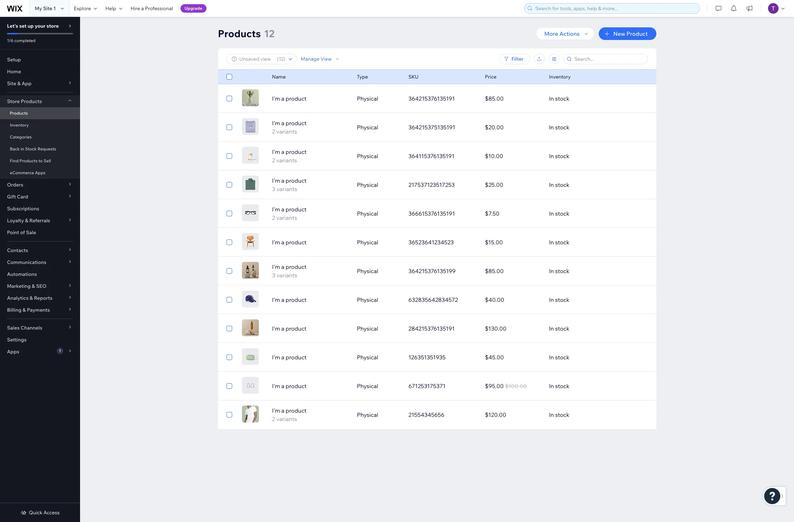 Task type: locate. For each thing, give the bounding box(es) containing it.
$85.00 link for 364215376135199
[[481, 263, 545, 280]]

to
[[38, 158, 43, 164]]

2 for 364115376135191
[[272, 157, 275, 164]]

physical for 364215376135191
[[357, 95, 378, 102]]

let's set up your store
[[7, 23, 59, 29]]

632835642834572
[[408, 297, 458, 304]]

1 vertical spatial $85.00
[[485, 268, 504, 275]]

& for analytics
[[30, 295, 33, 302]]

1 physical from the top
[[357, 95, 378, 102]]

manage view button
[[301, 56, 340, 62]]

0 vertical spatial $85.00
[[485, 95, 504, 102]]

site inside "site & app" dropdown button
[[7, 80, 16, 87]]

1 vertical spatial i'm a product 3 variants
[[272, 264, 307, 279]]

$7.50 link
[[481, 205, 545, 222]]

sales
[[7, 325, 20, 332]]

my site 1
[[35, 5, 56, 12]]

0 vertical spatial 1
[[53, 5, 56, 12]]

physical link for 36523641234523
[[353, 234, 404, 251]]

5 physical link from the top
[[353, 205, 404, 222]]

1 vertical spatial 3
[[272, 272, 275, 279]]

stock
[[555, 95, 569, 102], [555, 124, 569, 131], [555, 153, 569, 160], [555, 182, 569, 189], [555, 210, 569, 217], [555, 239, 569, 246], [555, 268, 569, 275], [555, 297, 569, 304], [555, 326, 569, 333], [555, 354, 569, 361], [555, 383, 569, 390], [555, 412, 569, 419]]

a inside 'hire a professional' link
[[141, 5, 144, 12]]

1 vertical spatial site
[[7, 80, 16, 87]]

categories
[[10, 135, 32, 140]]

2 $85.00 link from the top
[[481, 263, 545, 280]]

loyalty & referrals button
[[0, 215, 80, 227]]

12 stock from the top
[[555, 412, 569, 419]]

11 i'm from the top
[[272, 383, 280, 390]]

1 vertical spatial 1
[[59, 349, 61, 354]]

0 horizontal spatial inventory
[[10, 123, 29, 128]]

1/6 completed
[[7, 38, 35, 43]]

products 12
[[218, 27, 275, 40]]

4 i'm a product from the top
[[272, 326, 307, 333]]

2 i'm a product 2 variants from the top
[[272, 149, 307, 164]]

i'm a product for 284215376135191
[[272, 326, 307, 333]]

more
[[544, 30, 558, 37]]

0 horizontal spatial site
[[7, 80, 16, 87]]

physical link for 671253175371
[[353, 378, 404, 395]]

1
[[53, 5, 56, 12], [59, 349, 61, 354]]

2 in from the top
[[549, 124, 554, 131]]

1/6
[[7, 38, 13, 43]]

9 in from the top
[[549, 326, 554, 333]]

$15.00
[[485, 239, 503, 246]]

12 up unsaved view field on the top left
[[264, 27, 275, 40]]

12 in stock link from the top
[[545, 407, 621, 424]]

products inside find products to sell link
[[19, 158, 38, 164]]

2 physical link from the top
[[353, 119, 404, 136]]

12 physical from the top
[[357, 412, 378, 419]]

in stock for 284215376135191
[[549, 326, 569, 333]]

in stock for 366615376135191
[[549, 210, 569, 217]]

284215376135191 link
[[404, 321, 481, 338]]

5 i'm from the top
[[272, 206, 280, 213]]

12 up name
[[279, 56, 284, 62]]

$85.00 for 364215376135199
[[485, 268, 504, 275]]

& right loyalty
[[25, 218, 28, 224]]

$130.00
[[485, 326, 506, 333]]

a
[[141, 5, 144, 12], [281, 95, 284, 102], [281, 120, 284, 127], [281, 149, 284, 156], [281, 177, 284, 184], [281, 206, 284, 213], [281, 239, 284, 246], [281, 264, 284, 271], [281, 297, 284, 304], [281, 326, 284, 333], [281, 354, 284, 361], [281, 383, 284, 390], [281, 408, 284, 415]]

products up products link
[[21, 98, 42, 105]]

ecommerce apps
[[10, 170, 45, 176]]

in for 364215375135191
[[549, 124, 554, 131]]

1 vertical spatial 12
[[279, 56, 284, 62]]

1 horizontal spatial 12
[[279, 56, 284, 62]]

9 product from the top
[[286, 326, 307, 333]]

4 physical link from the top
[[353, 177, 404, 194]]

10 in from the top
[[549, 354, 554, 361]]

1 down settings "link" at left
[[59, 349, 61, 354]]

in stock link for 632835642834572
[[545, 292, 621, 309]]

$85.00 link up $20.00 "link"
[[481, 90, 545, 107]]

stock for 364215376135199
[[555, 268, 569, 275]]

& for site
[[17, 80, 21, 87]]

7 physical from the top
[[357, 268, 378, 275]]

store
[[47, 23, 59, 29]]

point of sale link
[[0, 227, 80, 239]]

i'm a product 2 variants for 366615376135191
[[272, 206, 307, 222]]

in stock link for 671253175371
[[545, 378, 621, 395]]

4 i'm a product link from the top
[[268, 325, 353, 333]]

i'm a product 2 variants
[[272, 120, 307, 135], [272, 149, 307, 164], [272, 206, 307, 222], [272, 408, 307, 423]]

settings link
[[0, 334, 80, 346]]

11 physical link from the top
[[353, 378, 404, 395]]

physical link for 364115376135191
[[353, 148, 404, 165]]

3 physical from the top
[[357, 153, 378, 160]]

i'm a product
[[272, 95, 307, 102], [272, 239, 307, 246], [272, 297, 307, 304], [272, 326, 307, 333], [272, 354, 307, 361], [272, 383, 307, 390]]

6 in stock from the top
[[549, 239, 569, 246]]

in stock link for 364115376135191
[[545, 148, 621, 165]]

products down store
[[10, 111, 28, 116]]

$40.00 link
[[481, 292, 545, 309]]

in stock link for 126351351935
[[545, 349, 621, 366]]

36523641234523
[[408, 239, 454, 246]]

loyalty
[[7, 218, 24, 224]]

8 in stock from the top
[[549, 297, 569, 304]]

1 2 from the top
[[272, 128, 275, 135]]

physical link for 364215375135191
[[353, 119, 404, 136]]

i'm a product for 632835642834572
[[272, 297, 307, 304]]

10 physical link from the top
[[353, 349, 404, 366]]

9 stock from the top
[[555, 326, 569, 333]]

point
[[7, 230, 19, 236]]

requests
[[38, 146, 56, 152]]

2 i'm a product from the top
[[272, 239, 307, 246]]

$10.00
[[485, 153, 503, 160]]

help
[[105, 5, 116, 12]]

physical link for 366615376135191
[[353, 205, 404, 222]]

1 horizontal spatial site
[[43, 5, 52, 12]]

physical for 364215376135199
[[357, 268, 378, 275]]

communications button
[[0, 257, 80, 269]]

7 i'm from the top
[[272, 264, 280, 271]]

1 horizontal spatial 1
[[59, 349, 61, 354]]

site down the home
[[7, 80, 16, 87]]

12 i'm from the top
[[272, 408, 280, 415]]

10 physical from the top
[[357, 354, 378, 361]]

products inside products link
[[10, 111, 28, 116]]

sales channels button
[[0, 322, 80, 334]]

& for loyalty
[[25, 218, 28, 224]]

variants
[[276, 128, 297, 135], [276, 157, 297, 164], [277, 186, 297, 193], [276, 215, 297, 222], [277, 272, 297, 279], [276, 416, 297, 423]]

$85.00 up $40.00
[[485, 268, 504, 275]]

2 physical from the top
[[357, 124, 378, 131]]

5 stock from the top
[[555, 210, 569, 217]]

6 in stock link from the top
[[545, 234, 621, 251]]

126351351935 link
[[404, 349, 481, 366]]

2 in stock from the top
[[549, 124, 569, 131]]

stock for 364215376135191
[[555, 95, 569, 102]]

$20.00 link
[[481, 119, 545, 136]]

in for 671253175371
[[549, 383, 554, 390]]

1 right 'my'
[[53, 5, 56, 12]]

0 vertical spatial apps
[[35, 170, 45, 176]]

setup
[[7, 57, 21, 63]]

site
[[43, 5, 52, 12], [7, 80, 16, 87]]

in stock link for 284215376135191
[[545, 321, 621, 338]]

in stock link for 364215375135191
[[545, 119, 621, 136]]

& left app
[[17, 80, 21, 87]]

quick
[[29, 510, 42, 517]]

1 horizontal spatial inventory
[[549, 74, 571, 80]]

3 2 from the top
[[272, 215, 275, 222]]

11 in stock link from the top
[[545, 378, 621, 395]]

$20.00
[[485, 124, 504, 131]]

7 in from the top
[[549, 268, 554, 275]]

2 3 from the top
[[272, 272, 275, 279]]

i'm a product link for 364215376135191
[[268, 94, 353, 103]]

1 physical link from the top
[[353, 90, 404, 107]]

& inside dropdown button
[[17, 80, 21, 87]]

0 vertical spatial i'm a product 3 variants
[[272, 177, 307, 193]]

i'm a product link for 126351351935
[[268, 354, 353, 362]]

in stock link for 364215376135191
[[545, 90, 621, 107]]

marketing
[[7, 283, 31, 290]]

9 physical link from the top
[[353, 321, 404, 338]]

gift card
[[7, 194, 28, 200]]

in for 366615376135191
[[549, 210, 554, 217]]

hire a professional link
[[126, 0, 177, 17]]

2 $85.00 from the top
[[485, 268, 504, 275]]

$85.00 for 364215376135191
[[485, 95, 504, 102]]

364115376135191 link
[[404, 148, 481, 165]]

new product button
[[599, 27, 656, 40]]

& left reports
[[30, 295, 33, 302]]

3 for 364215376135199
[[272, 272, 275, 279]]

10 stock from the top
[[555, 354, 569, 361]]

& right billing
[[23, 307, 26, 314]]

5 in stock from the top
[[549, 210, 569, 217]]

0 vertical spatial 12
[[264, 27, 275, 40]]

12 physical link from the top
[[353, 407, 404, 424]]

8 physical from the top
[[357, 297, 378, 304]]

in
[[21, 146, 24, 152]]

6 physical from the top
[[357, 239, 378, 246]]

11 physical from the top
[[357, 383, 378, 390]]

11 in from the top
[[549, 383, 554, 390]]

in stock for 36523641234523
[[549, 239, 569, 246]]

site right 'my'
[[43, 5, 52, 12]]

i'm a product for 671253175371
[[272, 383, 307, 390]]

7 stock from the top
[[555, 268, 569, 275]]

1 vertical spatial $85.00 link
[[481, 263, 545, 280]]

i'm a product 2 variants for 364215375135191
[[272, 120, 307, 135]]

4 in stock from the top
[[549, 182, 569, 189]]

$85.00 link up $40.00 link
[[481, 263, 545, 280]]

3 i'm a product from the top
[[272, 297, 307, 304]]

variants for 364115376135191
[[276, 157, 297, 164]]

& for marketing
[[32, 283, 35, 290]]

217537123517253 link
[[404, 177, 481, 194]]

6 physical link from the top
[[353, 234, 404, 251]]

apps down settings
[[7, 349, 19, 355]]

4 i'm a product 2 variants from the top
[[272, 408, 307, 423]]

products up ecommerce apps
[[19, 158, 38, 164]]

3 i'm a product 2 variants from the top
[[272, 206, 307, 222]]

1 in stock from the top
[[549, 95, 569, 102]]

1 $85.00 link from the top
[[481, 90, 545, 107]]

in stock for 126351351935
[[549, 354, 569, 361]]

physical link for 364215376135199
[[353, 263, 404, 280]]

3 in stock link from the top
[[545, 148, 621, 165]]

in stock link for 217537123517253
[[545, 177, 621, 194]]

6 in from the top
[[549, 239, 554, 246]]

3 in stock from the top
[[549, 153, 569, 160]]

4 2 from the top
[[272, 416, 275, 423]]

in stock link for 364215376135199
[[545, 263, 621, 280]]

actions
[[560, 30, 580, 37]]

$85.00 down price
[[485, 95, 504, 102]]

stock for 632835642834572
[[555, 297, 569, 304]]

loyalty & referrals
[[7, 218, 50, 224]]

0 vertical spatial 3
[[272, 186, 275, 193]]

3 in from the top
[[549, 153, 554, 160]]

set
[[19, 23, 26, 29]]

stock for 364115376135191
[[555, 153, 569, 160]]

0 horizontal spatial apps
[[7, 349, 19, 355]]

physical for 284215376135191
[[357, 326, 378, 333]]

physical link for 21554345656
[[353, 407, 404, 424]]

explore
[[74, 5, 91, 12]]

12 product from the top
[[286, 408, 307, 415]]

apps down find products to sell link
[[35, 170, 45, 176]]

12 in from the top
[[549, 412, 554, 419]]

4 in stock link from the top
[[545, 177, 621, 194]]

i'm a product link
[[268, 94, 353, 103], [268, 238, 353, 247], [268, 296, 353, 304], [268, 325, 353, 333], [268, 354, 353, 362], [268, 382, 353, 391]]

& left seo
[[32, 283, 35, 290]]

i'm a product link for 671253175371
[[268, 382, 353, 391]]

stock for 364215375135191
[[555, 124, 569, 131]]

5 i'm a product from the top
[[272, 354, 307, 361]]

find products to sell
[[10, 158, 51, 164]]

7 in stock link from the top
[[545, 263, 621, 280]]

364115376135191
[[408, 153, 454, 160]]

2 i'm a product 3 variants from the top
[[272, 264, 307, 279]]

stock
[[25, 146, 37, 152]]

12 in stock from the top
[[549, 412, 569, 419]]

products up unsaved view field on the top left
[[218, 27, 261, 40]]

6 i'm from the top
[[272, 239, 280, 246]]

physical for 632835642834572
[[357, 297, 378, 304]]

product
[[286, 95, 307, 102], [286, 120, 307, 127], [286, 149, 307, 156], [286, 177, 307, 184], [286, 206, 307, 213], [286, 239, 307, 246], [286, 264, 307, 271], [286, 297, 307, 304], [286, 326, 307, 333], [286, 354, 307, 361], [286, 383, 307, 390], [286, 408, 307, 415]]

5 i'm a product link from the top
[[268, 354, 353, 362]]

0 vertical spatial site
[[43, 5, 52, 12]]

3 stock from the top
[[555, 153, 569, 160]]

6 i'm a product from the top
[[272, 383, 307, 390]]

in stock for 364215375135191
[[549, 124, 569, 131]]

stock for 36523641234523
[[555, 239, 569, 246]]

$120.00 link
[[481, 407, 545, 424]]

in
[[549, 95, 554, 102], [549, 124, 554, 131], [549, 153, 554, 160], [549, 182, 554, 189], [549, 210, 554, 217], [549, 239, 554, 246], [549, 268, 554, 275], [549, 297, 554, 304], [549, 326, 554, 333], [549, 354, 554, 361], [549, 383, 554, 390], [549, 412, 554, 419]]

0 horizontal spatial 12
[[264, 27, 275, 40]]

5 in from the top
[[549, 210, 554, 217]]

products link
[[0, 107, 80, 119]]

gift
[[7, 194, 16, 200]]

in for 632835642834572
[[549, 297, 554, 304]]

None checkbox
[[226, 152, 232, 161], [226, 267, 232, 276], [226, 325, 232, 333], [226, 152, 232, 161], [226, 267, 232, 276], [226, 325, 232, 333]]

None checkbox
[[226, 73, 232, 81], [226, 94, 232, 103], [226, 123, 232, 132], [226, 181, 232, 189], [226, 210, 232, 218], [226, 238, 232, 247], [226, 296, 232, 304], [226, 354, 232, 362], [226, 382, 232, 391], [226, 411, 232, 420], [226, 73, 232, 81], [226, 94, 232, 103], [226, 123, 232, 132], [226, 181, 232, 189], [226, 210, 232, 218], [226, 238, 232, 247], [226, 296, 232, 304], [226, 354, 232, 362], [226, 382, 232, 391], [226, 411, 232, 420]]

1 stock from the top
[[555, 95, 569, 102]]

physical for 366615376135191
[[357, 210, 378, 217]]

subscriptions link
[[0, 203, 80, 215]]

2 stock from the top
[[555, 124, 569, 131]]

payments
[[27, 307, 50, 314]]

in for 126351351935
[[549, 354, 554, 361]]

1 horizontal spatial apps
[[35, 170, 45, 176]]

in stock for 364215376135191
[[549, 95, 569, 102]]

ecommerce
[[10, 170, 34, 176]]

1 vertical spatial inventory
[[10, 123, 29, 128]]

i'm
[[272, 95, 280, 102], [272, 120, 280, 127], [272, 149, 280, 156], [272, 177, 280, 184], [272, 206, 280, 213], [272, 239, 280, 246], [272, 264, 280, 271], [272, 297, 280, 304], [272, 326, 280, 333], [272, 354, 280, 361], [272, 383, 280, 390], [272, 408, 280, 415]]

8 stock from the top
[[555, 297, 569, 304]]

10 product from the top
[[286, 354, 307, 361]]

11 in stock from the top
[[549, 383, 569, 390]]

Unsaved view field
[[237, 54, 275, 64]]

3 physical link from the top
[[353, 148, 404, 165]]

i'm a product 3 variants for 364215376135199
[[272, 264, 307, 279]]

9 physical from the top
[[357, 326, 378, 333]]

8 product from the top
[[286, 297, 307, 304]]

2 2 from the top
[[272, 157, 275, 164]]

1 i'm a product link from the top
[[268, 94, 353, 103]]

0 vertical spatial inventory
[[549, 74, 571, 80]]

in stock link for 21554345656
[[545, 407, 621, 424]]

in stock for 364115376135191
[[549, 153, 569, 160]]

your
[[35, 23, 45, 29]]

subscriptions
[[7, 206, 39, 212]]

1 in from the top
[[549, 95, 554, 102]]

in stock for 632835642834572
[[549, 297, 569, 304]]

physical link
[[353, 90, 404, 107], [353, 119, 404, 136], [353, 148, 404, 165], [353, 177, 404, 194], [353, 205, 404, 222], [353, 234, 404, 251], [353, 263, 404, 280], [353, 292, 404, 309], [353, 321, 404, 338], [353, 349, 404, 366], [353, 378, 404, 395], [353, 407, 404, 424]]

1 inside the 'sidebar' element
[[59, 349, 61, 354]]

4 physical from the top
[[357, 182, 378, 189]]

up
[[28, 23, 34, 29]]

3 i'm a product link from the top
[[268, 296, 353, 304]]

0 vertical spatial $85.00 link
[[481, 90, 545, 107]]

in for 284215376135191
[[549, 326, 554, 333]]

variants for 21554345656
[[276, 416, 297, 423]]

analytics & reports
[[7, 295, 52, 302]]

10 in stock from the top
[[549, 354, 569, 361]]

$85.00
[[485, 95, 504, 102], [485, 268, 504, 275]]

seo
[[36, 283, 46, 290]]

hire
[[131, 5, 140, 12]]



Task type: vqa. For each thing, say whether or not it's contained in the screenshot.


Task type: describe. For each thing, give the bounding box(es) containing it.
12 for products 12
[[264, 27, 275, 40]]

of
[[20, 230, 25, 236]]

1 i'm from the top
[[272, 95, 280, 102]]

11 product from the top
[[286, 383, 307, 390]]

products inside 'store products' 'dropdown button'
[[21, 98, 42, 105]]

1 vertical spatial apps
[[7, 349, 19, 355]]

8 i'm from the top
[[272, 297, 280, 304]]

21554345656 link
[[404, 407, 481, 424]]

quick access
[[29, 510, 60, 517]]

i'm a product for 126351351935
[[272, 354, 307, 361]]

3 for 217537123517253
[[272, 186, 275, 193]]

( 12 )
[[277, 56, 285, 62]]

physical link for 217537123517253
[[353, 177, 404, 194]]

$100.00
[[505, 383, 527, 390]]

gift card button
[[0, 191, 80, 203]]

2 for 364215375135191
[[272, 128, 275, 135]]

126351351935
[[408, 354, 446, 361]]

in stock for 671253175371
[[549, 383, 569, 390]]

automations
[[7, 271, 37, 278]]

sell
[[44, 158, 51, 164]]

settings
[[7, 337, 26, 343]]

in for 217537123517253
[[549, 182, 554, 189]]

setup link
[[0, 54, 80, 66]]

site & app button
[[0, 78, 80, 90]]

back in stock requests
[[10, 146, 56, 152]]

2 for 366615376135191
[[272, 215, 275, 222]]

i'm a product 2 variants for 364115376135191
[[272, 149, 307, 164]]

2 product from the top
[[286, 120, 307, 127]]

find
[[10, 158, 19, 164]]

Search... field
[[572, 54, 645, 64]]

contacts button
[[0, 245, 80, 257]]

364215376135191
[[408, 95, 455, 102]]

variants for 364215376135199
[[277, 272, 297, 279]]

automations link
[[0, 269, 80, 281]]

filter button
[[499, 54, 530, 64]]

physical link for 632835642834572
[[353, 292, 404, 309]]

i'm a product for 364215376135191
[[272, 95, 307, 102]]

stock for 126351351935
[[555, 354, 569, 361]]

store
[[7, 98, 20, 105]]

7 product from the top
[[286, 264, 307, 271]]

in for 364115376135191
[[549, 153, 554, 160]]

i'm a product link for 36523641234523
[[268, 238, 353, 247]]

284215376135191
[[408, 326, 455, 333]]

new product
[[613, 30, 648, 37]]

analytics
[[7, 295, 29, 302]]

physical link for 364215376135191
[[353, 90, 404, 107]]

in for 364215376135191
[[549, 95, 554, 102]]

billing & payments button
[[0, 304, 80, 316]]

364215376135199 link
[[404, 263, 481, 280]]

upgrade button
[[180, 4, 206, 13]]

variants for 366615376135191
[[276, 215, 297, 222]]

in stock for 21554345656
[[549, 412, 569, 419]]

3 i'm from the top
[[272, 149, 280, 156]]

ecommerce apps link
[[0, 167, 80, 179]]

billing & payments
[[7, 307, 50, 314]]

inventory link
[[0, 119, 80, 131]]

i'm a product link for 284215376135191
[[268, 325, 353, 333]]

more actions button
[[536, 27, 594, 40]]

manage
[[301, 56, 319, 62]]

physical for 671253175371
[[357, 383, 378, 390]]

in stock for 217537123517253
[[549, 182, 569, 189]]

view
[[321, 56, 332, 62]]

12 for ( 12 )
[[279, 56, 284, 62]]

0 horizontal spatial 1
[[53, 5, 56, 12]]

channels
[[21, 325, 42, 332]]

more actions
[[544, 30, 580, 37]]

physical for 364115376135191
[[357, 153, 378, 160]]

analytics & reports button
[[0, 293, 80, 304]]

4 i'm from the top
[[272, 177, 280, 184]]

3 product from the top
[[286, 149, 307, 156]]

type
[[357, 74, 368, 80]]

variants for 217537123517253
[[277, 186, 297, 193]]

professional
[[145, 5, 173, 12]]

in for 21554345656
[[549, 412, 554, 419]]

)
[[284, 56, 285, 62]]

i'm a product 2 variants for 21554345656
[[272, 408, 307, 423]]

$95.00 $100.00
[[485, 383, 527, 390]]

variants for 364215375135191
[[276, 128, 297, 135]]

filter
[[512, 56, 523, 62]]

my
[[35, 5, 42, 12]]

632835642834572 link
[[404, 292, 481, 309]]

$10.00 link
[[481, 148, 545, 165]]

store products
[[7, 98, 42, 105]]

4 product from the top
[[286, 177, 307, 184]]

stock for 366615376135191
[[555, 210, 569, 217]]

in stock for 364215376135199
[[549, 268, 569, 275]]

sales channels
[[7, 325, 42, 332]]

hire a professional
[[131, 5, 173, 12]]

(
[[277, 56, 279, 62]]

physical for 36523641234523
[[357, 239, 378, 246]]

referrals
[[29, 218, 50, 224]]

categories link
[[0, 131, 80, 143]]

sku
[[408, 74, 419, 80]]

inventory inside the 'sidebar' element
[[10, 123, 29, 128]]

stock for 21554345656
[[555, 412, 569, 419]]

completed
[[14, 38, 35, 43]]

i'm a product 3 variants for 217537123517253
[[272, 177, 307, 193]]

access
[[43, 510, 60, 517]]

$95.00
[[485, 383, 504, 390]]

$130.00 link
[[481, 321, 545, 338]]

i'm a product for 36523641234523
[[272, 239, 307, 246]]

card
[[17, 194, 28, 200]]

stock for 217537123517253
[[555, 182, 569, 189]]

let's
[[7, 23, 18, 29]]

Search for tools, apps, help & more... field
[[533, 4, 697, 13]]

in for 36523641234523
[[549, 239, 554, 246]]

671253175371
[[408, 383, 445, 390]]

$85.00 link for 364215376135191
[[481, 90, 545, 107]]

2 for 21554345656
[[272, 416, 275, 423]]

product
[[627, 30, 648, 37]]

physical for 217537123517253
[[357, 182, 378, 189]]

2 i'm from the top
[[272, 120, 280, 127]]

physical for 126351351935
[[357, 354, 378, 361]]

217537123517253
[[408, 182, 455, 189]]

point of sale
[[7, 230, 36, 236]]

manage view
[[301, 56, 332, 62]]

name
[[272, 74, 286, 80]]

physical for 21554345656
[[357, 412, 378, 419]]

$45.00 link
[[481, 349, 545, 366]]

& for billing
[[23, 307, 26, 314]]

i'm a product link for 632835642834572
[[268, 296, 353, 304]]

21554345656
[[408, 412, 444, 419]]

366615376135191
[[408, 210, 455, 217]]

6 product from the top
[[286, 239, 307, 246]]

contacts
[[7, 248, 28, 254]]

physical link for 284215376135191
[[353, 321, 404, 338]]

in for 364215376135199
[[549, 268, 554, 275]]

new
[[613, 30, 625, 37]]

$25.00
[[485, 182, 503, 189]]

quick access button
[[20, 510, 60, 517]]

stock for 284215376135191
[[555, 326, 569, 333]]

stock for 671253175371
[[555, 383, 569, 390]]

364215376135199
[[408, 268, 456, 275]]

billing
[[7, 307, 21, 314]]

physical link for 126351351935
[[353, 349, 404, 366]]

10 i'm from the top
[[272, 354, 280, 361]]

5 product from the top
[[286, 206, 307, 213]]

in stock link for 366615376135191
[[545, 205, 621, 222]]

in stock link for 36523641234523
[[545, 234, 621, 251]]

sidebar element
[[0, 17, 80, 523]]

site & app
[[7, 80, 31, 87]]

9 i'm from the top
[[272, 326, 280, 333]]

home
[[7, 68, 21, 75]]

physical for 364215375135191
[[357, 124, 378, 131]]

upgrade
[[185, 6, 202, 11]]

help button
[[101, 0, 126, 17]]

1 product from the top
[[286, 95, 307, 102]]



